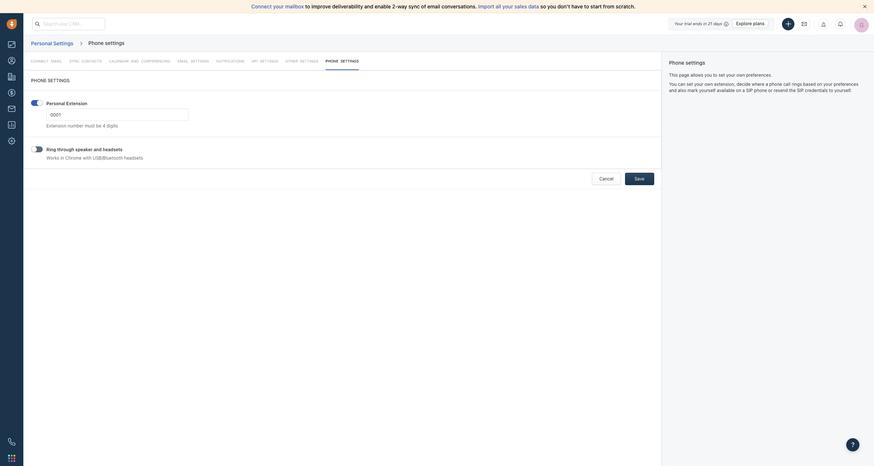 Task type: describe. For each thing, give the bounding box(es) containing it.
settings inside phone settings link
[[341, 59, 359, 63]]

phone up contacts
[[88, 40, 104, 46]]

your right all
[[503, 3, 514, 10]]

personal extension
[[46, 101, 87, 106]]

connect for connect email
[[31, 59, 49, 63]]

1 vertical spatial in
[[61, 155, 64, 161]]

days
[[714, 21, 723, 26]]

other
[[286, 59, 298, 63]]

all
[[496, 3, 502, 10]]

conferencing
[[141, 59, 170, 63]]

extension,
[[715, 82, 736, 87]]

have
[[572, 3, 583, 10]]

connect your mailbox to improve deliverability and enable 2-way sync of email conversations. import all your sales data so you don't have to start from scratch.
[[252, 3, 636, 10]]

your left mailbox
[[273, 3, 284, 10]]

from
[[604, 3, 615, 10]]

and left enable
[[365, 3, 374, 10]]

sync contacts
[[69, 59, 102, 63]]

so
[[541, 3, 547, 10]]

can
[[679, 82, 686, 87]]

1 vertical spatial extension
[[46, 123, 66, 129]]

also
[[679, 88, 687, 93]]

api settings link
[[252, 52, 278, 70]]

import
[[479, 3, 495, 10]]

speaker
[[75, 147, 93, 152]]

cancel button
[[592, 173, 622, 185]]

trial
[[685, 21, 692, 26]]

of
[[422, 3, 426, 10]]

calendar and conferencing
[[109, 59, 170, 63]]

enable
[[375, 3, 391, 10]]

settings inside other settings link
[[300, 59, 319, 63]]

2-
[[393, 3, 398, 10]]

the
[[790, 88, 796, 93]]

your up extension,
[[727, 72, 736, 78]]

connect email
[[31, 59, 62, 63]]

digits
[[107, 123, 118, 129]]

number
[[68, 123, 84, 129]]

your up credentials
[[824, 82, 833, 87]]

usb/bluetooth
[[93, 155, 123, 161]]

explore plans
[[737, 21, 765, 26]]

and inside you can set your own extension, decide where a phone call rings based on your preferences and also mark yourself available on a sip phone or resend the sip credentials to yourself.
[[670, 88, 677, 93]]

1 vertical spatial phone
[[755, 88, 768, 93]]

deliverability
[[332, 3, 363, 10]]

0 vertical spatial set
[[719, 72, 726, 78]]

this
[[670, 72, 678, 78]]

0 vertical spatial own
[[737, 72, 746, 78]]

and up works in chrome with usb/bluetooth headsets
[[94, 147, 102, 152]]

save
[[635, 176, 645, 182]]

ring through speaker and headsets
[[46, 147, 123, 152]]

resend
[[774, 88, 789, 93]]

save button
[[625, 173, 655, 185]]

ring
[[46, 147, 56, 152]]

phone down connect email link on the left top
[[31, 78, 47, 83]]

scratch.
[[616, 3, 636, 10]]

phone settings inside tab list
[[326, 59, 359, 63]]

0 vertical spatial phone
[[770, 82, 783, 87]]

api settings
[[252, 59, 278, 63]]

to up extension,
[[714, 72, 718, 78]]

notifications
[[216, 59, 245, 63]]

rings
[[792, 82, 803, 87]]

decide
[[737, 82, 751, 87]]

email
[[178, 59, 189, 63]]

based
[[804, 82, 817, 87]]

personal for personal extension
[[46, 101, 65, 106]]

0 horizontal spatial on
[[737, 88, 742, 93]]

cancel
[[600, 176, 614, 182]]

0 horizontal spatial headsets
[[103, 147, 123, 152]]

must
[[85, 123, 95, 129]]

21
[[709, 21, 713, 26]]

explore plans link
[[733, 19, 769, 28]]

0 horizontal spatial a
[[743, 88, 746, 93]]

chrome
[[65, 155, 82, 161]]

sync
[[69, 59, 80, 63]]

to right mailbox
[[306, 3, 310, 10]]

tab list containing connect email
[[23, 52, 662, 70]]

set inside you can set your own extension, decide where a phone call rings based on your preferences and also mark yourself available on a sip phone or resend the sip credentials to yourself.
[[687, 82, 694, 87]]

1 sip from the left
[[747, 88, 754, 93]]

0 horizontal spatial you
[[548, 3, 557, 10]]

connect for connect your mailbox to improve deliverability and enable 2-way sync of email conversations. import all your sales data so you don't have to start from scratch.
[[252, 3, 272, 10]]

notifications link
[[216, 52, 245, 70]]

way
[[398, 3, 408, 10]]

phone element
[[4, 435, 19, 449]]

page
[[680, 72, 690, 78]]

preferences.
[[747, 72, 773, 78]]

call
[[784, 82, 791, 87]]

0 vertical spatial email
[[428, 3, 441, 10]]

personal settings link
[[31, 38, 74, 49]]

this page allows you to set your own preferences.
[[670, 72, 773, 78]]

phone inside phone settings link
[[326, 59, 339, 63]]

preferences
[[835, 82, 859, 87]]



Task type: locate. For each thing, give the bounding box(es) containing it.
sip down rings
[[798, 88, 804, 93]]

0 horizontal spatial settings
[[53, 40, 73, 46]]

other settings
[[286, 59, 319, 63]]

personal up connect email
[[31, 40, 52, 46]]

settings
[[105, 40, 125, 46], [300, 59, 319, 63], [341, 59, 359, 63], [686, 60, 706, 66], [48, 78, 70, 83]]

you can set your own extension, decide where a phone call rings based on your preferences and also mark yourself available on a sip phone or resend the sip credentials to yourself.
[[670, 82, 859, 93]]

0 horizontal spatial set
[[687, 82, 694, 87]]

available
[[718, 88, 736, 93]]

1 horizontal spatial email
[[428, 3, 441, 10]]

with
[[83, 155, 92, 161]]

1 vertical spatial connect
[[31, 59, 49, 63]]

you
[[670, 82, 677, 87]]

0 vertical spatial headsets
[[103, 147, 123, 152]]

1 vertical spatial email
[[51, 59, 62, 63]]

freshworks switcher image
[[8, 455, 15, 462]]

conversations.
[[442, 3, 477, 10]]

1 vertical spatial you
[[705, 72, 713, 78]]

personal settings
[[31, 40, 73, 46]]

don't
[[558, 3, 571, 10]]

email image
[[803, 21, 808, 27]]

allows
[[691, 72, 704, 78]]

your
[[675, 21, 684, 26]]

sip down decide
[[747, 88, 754, 93]]

to inside you can set your own extension, decide where a phone call rings based on your preferences and also mark yourself available on a sip phone or resend the sip credentials to yourself.
[[830, 88, 834, 93]]

set up extension,
[[719, 72, 726, 78]]

settings right api
[[260, 59, 278, 63]]

phone
[[770, 82, 783, 87], [755, 88, 768, 93]]

yourself.
[[835, 88, 853, 93]]

phone right other settings
[[326, 59, 339, 63]]

on down decide
[[737, 88, 742, 93]]

1 vertical spatial a
[[743, 88, 746, 93]]

to left yourself.
[[830, 88, 834, 93]]

connect down personal settings link at top left
[[31, 59, 49, 63]]

1 vertical spatial personal
[[46, 101, 65, 106]]

api
[[252, 59, 258, 63]]

on
[[818, 82, 823, 87], [737, 88, 742, 93]]

and
[[365, 3, 374, 10], [131, 59, 139, 63], [670, 88, 677, 93], [94, 147, 102, 152]]

settings for api settings
[[260, 59, 278, 63]]

extension number must be 4 digits
[[46, 123, 118, 129]]

sip
[[747, 88, 754, 93], [798, 88, 804, 93]]

sync
[[409, 3, 420, 10]]

phone up this
[[670, 60, 685, 66]]

own up decide
[[737, 72, 746, 78]]

plans
[[754, 21, 765, 26]]

you right allows
[[705, 72, 713, 78]]

works
[[46, 155, 59, 161]]

0 vertical spatial extension
[[66, 101, 87, 106]]

Enter number text field
[[46, 109, 188, 121]]

email right of
[[428, 3, 441, 10]]

you
[[548, 3, 557, 10], [705, 72, 713, 78]]

0 horizontal spatial in
[[61, 155, 64, 161]]

phone down where
[[755, 88, 768, 93]]

headsets up usb/bluetooth
[[103, 147, 123, 152]]

0 vertical spatial in
[[704, 21, 707, 26]]

email settings
[[178, 59, 209, 63]]

connect left mailbox
[[252, 3, 272, 10]]

through
[[57, 147, 74, 152]]

phone settings
[[88, 40, 125, 46], [326, 59, 359, 63], [670, 60, 706, 66], [31, 78, 70, 83]]

your trial ends in 21 days
[[675, 21, 723, 26]]

explore
[[737, 21, 753, 26]]

0 vertical spatial you
[[548, 3, 557, 10]]

in down through
[[61, 155, 64, 161]]

improve
[[312, 3, 331, 10]]

own up yourself
[[705, 82, 714, 87]]

1 vertical spatial own
[[705, 82, 714, 87]]

personal for personal settings
[[31, 40, 52, 46]]

settings down search your crm... text field
[[53, 40, 73, 46]]

4
[[103, 123, 105, 129]]

ends
[[693, 21, 703, 26]]

1 horizontal spatial connect
[[252, 3, 272, 10]]

1 horizontal spatial sip
[[798, 88, 804, 93]]

calendar and conferencing link
[[109, 52, 170, 70]]

0 vertical spatial connect
[[252, 3, 272, 10]]

0 vertical spatial a
[[766, 82, 769, 87]]

import all your sales data link
[[479, 3, 541, 10]]

and inside tab list
[[131, 59, 139, 63]]

Search your CRM... text field
[[32, 18, 105, 30]]

0 vertical spatial personal
[[31, 40, 52, 46]]

phone settings link
[[326, 52, 359, 70]]

extension
[[66, 101, 87, 106], [46, 123, 66, 129]]

email inside connect email link
[[51, 59, 62, 63]]

you right so
[[548, 3, 557, 10]]

works in chrome with usb/bluetooth headsets
[[46, 155, 143, 161]]

in left 21
[[704, 21, 707, 26]]

and down you
[[670, 88, 677, 93]]

0 horizontal spatial phone
[[755, 88, 768, 93]]

data
[[529, 3, 540, 10]]

extension left number
[[46, 123, 66, 129]]

mailbox
[[285, 3, 304, 10]]

phone
[[88, 40, 104, 46], [326, 59, 339, 63], [670, 60, 685, 66], [31, 78, 47, 83]]

1 vertical spatial on
[[737, 88, 742, 93]]

2 sip from the left
[[798, 88, 804, 93]]

on up credentials
[[818, 82, 823, 87]]

email settings link
[[178, 52, 209, 70]]

a
[[766, 82, 769, 87], [743, 88, 746, 93]]

1 horizontal spatial own
[[737, 72, 746, 78]]

and right calendar
[[131, 59, 139, 63]]

sales
[[515, 3, 527, 10]]

extension up number
[[66, 101, 87, 106]]

headsets
[[103, 147, 123, 152], [124, 155, 143, 161]]

email left sync
[[51, 59, 62, 63]]

own inside you can set your own extension, decide where a phone call rings based on your preferences and also mark yourself available on a sip phone or resend the sip credentials to yourself.
[[705, 82, 714, 87]]

set up mark
[[687, 82, 694, 87]]

1 horizontal spatial set
[[719, 72, 726, 78]]

your
[[273, 3, 284, 10], [503, 3, 514, 10], [727, 72, 736, 78], [695, 82, 704, 87], [824, 82, 833, 87]]

0 horizontal spatial own
[[705, 82, 714, 87]]

yourself
[[700, 88, 716, 93]]

connect email link
[[31, 52, 62, 70]]

headsets right usb/bluetooth
[[124, 155, 143, 161]]

1 horizontal spatial phone
[[770, 82, 783, 87]]

0 horizontal spatial connect
[[31, 59, 49, 63]]

calendar
[[109, 59, 129, 63]]

2 horizontal spatial settings
[[260, 59, 278, 63]]

personal up the extension number must be 4 digits
[[46, 101, 65, 106]]

sync contacts link
[[69, 52, 102, 70]]

connect
[[252, 3, 272, 10], [31, 59, 49, 63]]

credentials
[[806, 88, 829, 93]]

tab list
[[23, 52, 662, 70]]

where
[[752, 82, 765, 87]]

email
[[428, 3, 441, 10], [51, 59, 62, 63]]

a right where
[[766, 82, 769, 87]]

settings right email at the left top of page
[[191, 59, 209, 63]]

1 horizontal spatial on
[[818, 82, 823, 87]]

a down decide
[[743, 88, 746, 93]]

settings for email settings
[[191, 59, 209, 63]]

1 horizontal spatial in
[[704, 21, 707, 26]]

own
[[737, 72, 746, 78], [705, 82, 714, 87]]

close image
[[864, 5, 868, 8]]

other settings link
[[286, 52, 319, 70]]

or
[[769, 88, 773, 93]]

connect inside tab list
[[31, 59, 49, 63]]

phone image
[[8, 439, 15, 446]]

1 horizontal spatial a
[[766, 82, 769, 87]]

settings
[[53, 40, 73, 46], [191, 59, 209, 63], [260, 59, 278, 63]]

mark
[[688, 88, 699, 93]]

connect your mailbox link
[[252, 3, 306, 10]]

1 horizontal spatial you
[[705, 72, 713, 78]]

in
[[704, 21, 707, 26], [61, 155, 64, 161]]

start
[[591, 3, 602, 10]]

to left the start
[[585, 3, 590, 10]]

1 horizontal spatial headsets
[[124, 155, 143, 161]]

1 horizontal spatial settings
[[191, 59, 209, 63]]

settings for personal settings
[[53, 40, 73, 46]]

be
[[96, 123, 101, 129]]

phone up 'resend'
[[770, 82, 783, 87]]

1 vertical spatial headsets
[[124, 155, 143, 161]]

your up mark
[[695, 82, 704, 87]]

0 horizontal spatial email
[[51, 59, 62, 63]]

0 horizontal spatial sip
[[747, 88, 754, 93]]

1 vertical spatial set
[[687, 82, 694, 87]]

contacts
[[82, 59, 102, 63]]

0 vertical spatial on
[[818, 82, 823, 87]]



Task type: vqa. For each thing, say whether or not it's contained in the screenshot.
typically
no



